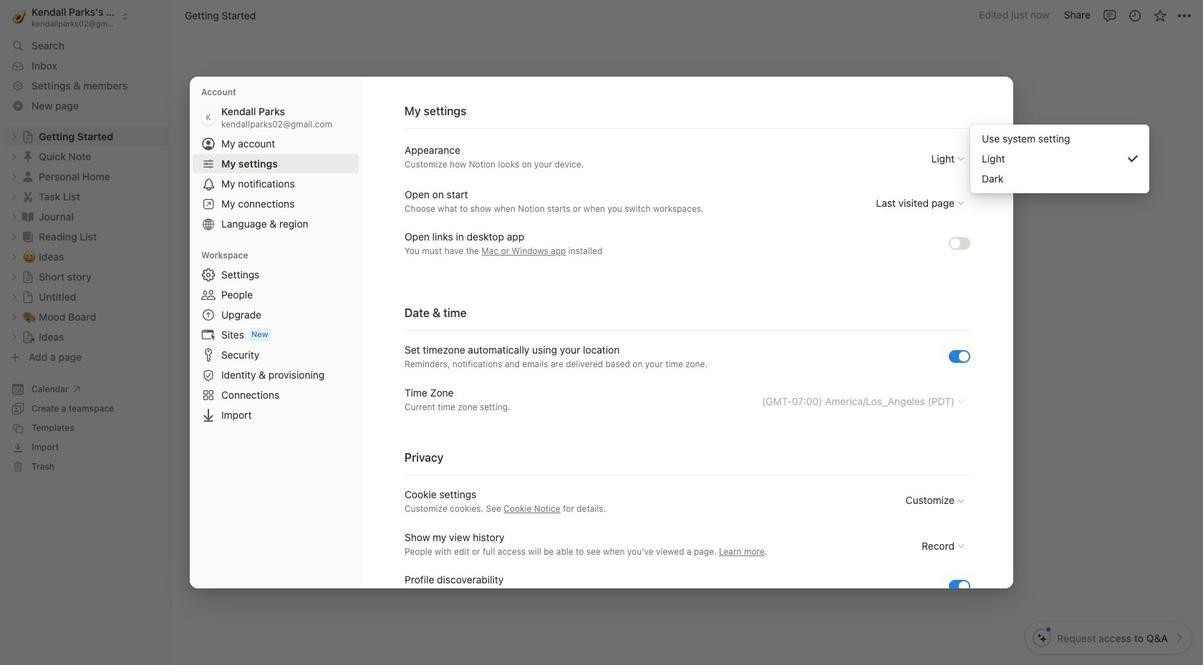 Task type: vqa. For each thing, say whether or not it's contained in the screenshot.
🥑 icon
yes



Task type: describe. For each thing, give the bounding box(es) containing it.
favorite image
[[1153, 8, 1167, 23]]

updates image
[[1128, 8, 1142, 23]]

🥑 image
[[12, 7, 26, 25]]

👋 image
[[436, 158, 450, 176]]



Task type: locate. For each thing, give the bounding box(es) containing it.
👉 image
[[436, 450, 450, 469]]

comments image
[[1103, 8, 1117, 23]]



